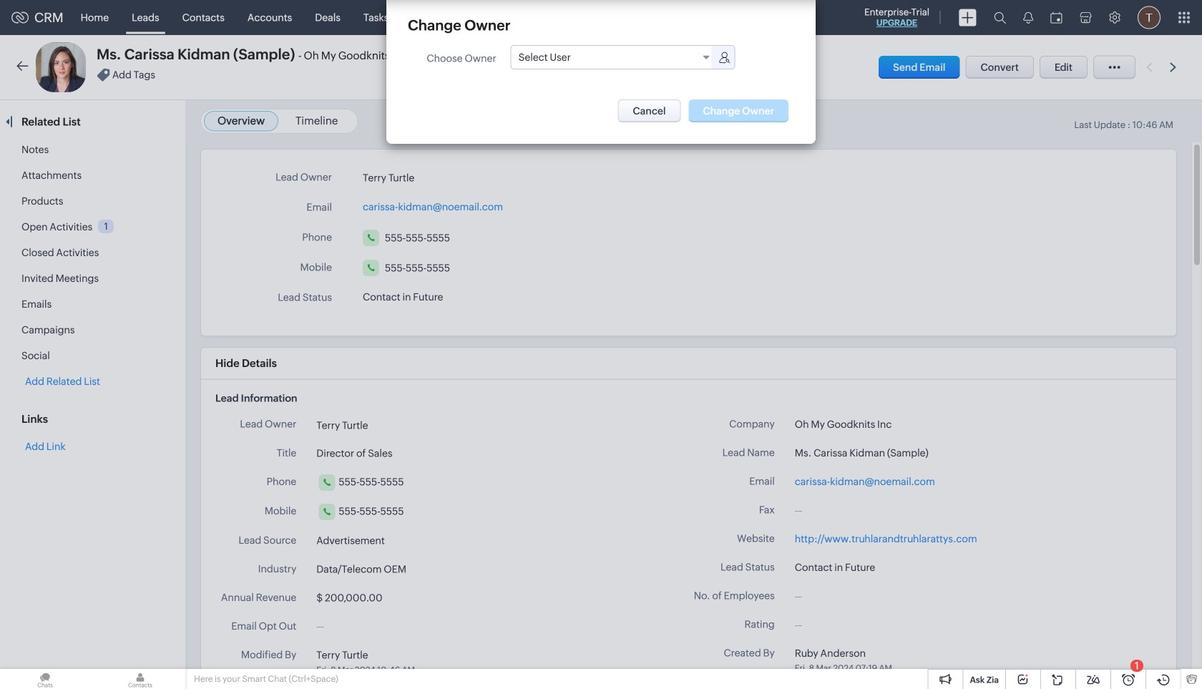 Task type: locate. For each thing, give the bounding box(es) containing it.
calendar image
[[1051, 12, 1063, 23]]

signals image
[[1024, 11, 1034, 24]]

signals element
[[1015, 0, 1042, 35]]

create menu image
[[959, 9, 977, 26]]

profile image
[[1138, 6, 1161, 29]]

None field
[[512, 46, 715, 69]]

contacts image
[[95, 669, 185, 689]]

None button
[[618, 100, 681, 122]]

search image
[[994, 11, 1007, 24]]

chats image
[[0, 669, 90, 689]]



Task type: vqa. For each thing, say whether or not it's contained in the screenshot.
Previous Record image
no



Task type: describe. For each thing, give the bounding box(es) containing it.
next record image
[[1170, 63, 1180, 72]]

create menu element
[[951, 0, 986, 35]]

search element
[[986, 0, 1015, 35]]

logo image
[[11, 12, 29, 23]]

profile element
[[1130, 0, 1170, 35]]



